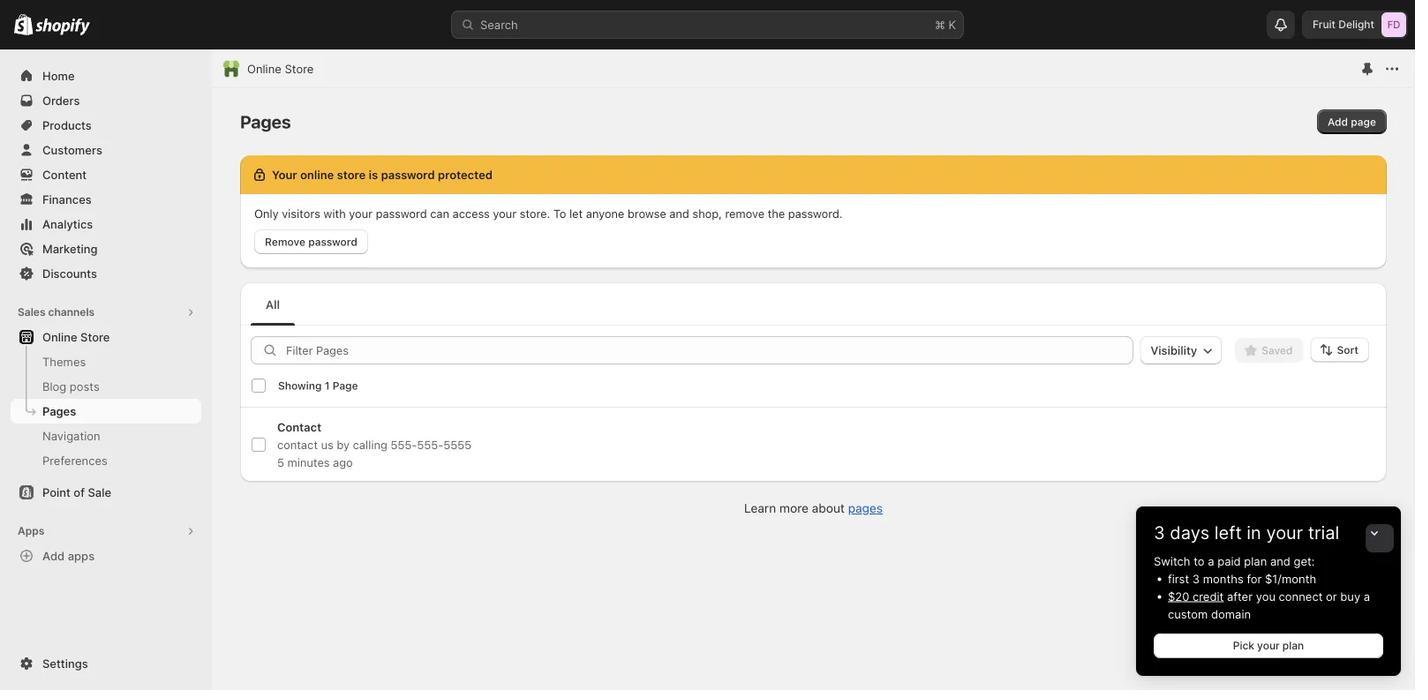 Task type: locate. For each thing, give the bounding box(es) containing it.
online store link
[[247, 60, 314, 78], [11, 325, 201, 350]]

customers link
[[11, 138, 201, 162]]

your
[[1266, 522, 1303, 544], [1257, 640, 1280, 652]]

0 vertical spatial a
[[1208, 554, 1214, 568]]

search
[[480, 18, 518, 31]]

0 horizontal spatial store
[[80, 330, 110, 344]]

1 horizontal spatial store
[[285, 62, 314, 75]]

point of sale link
[[11, 480, 201, 505]]

content link
[[11, 162, 201, 187]]

sales channels button
[[11, 300, 201, 325]]

0 horizontal spatial online store
[[42, 330, 110, 344]]

1 vertical spatial online
[[42, 330, 77, 344]]

fruit delight image
[[1381, 12, 1406, 37]]

settings link
[[11, 651, 201, 676]]

delight
[[1338, 18, 1374, 31]]

0 vertical spatial your
[[1266, 522, 1303, 544]]

3
[[1154, 522, 1165, 544], [1192, 572, 1200, 586]]

1 vertical spatial store
[[80, 330, 110, 344]]

discounts link
[[11, 261, 201, 286]]

apps
[[68, 549, 95, 563]]

online right online store icon
[[247, 62, 281, 75]]

products link
[[11, 113, 201, 138]]

left
[[1215, 522, 1242, 544]]

online
[[247, 62, 281, 75], [42, 330, 77, 344]]

store
[[285, 62, 314, 75], [80, 330, 110, 344]]

days
[[1170, 522, 1210, 544]]

⌘ k
[[935, 18, 956, 31]]

or
[[1326, 590, 1337, 603]]

online store down channels
[[42, 330, 110, 344]]

marketing
[[42, 242, 98, 256]]

domain
[[1211, 607, 1251, 621]]

1 horizontal spatial online store
[[247, 62, 314, 75]]

online store link right online store icon
[[247, 60, 314, 78]]

plan up for
[[1244, 554, 1267, 568]]

your up and
[[1266, 522, 1303, 544]]

for
[[1247, 572, 1262, 586]]

a right the buy
[[1364, 590, 1370, 603]]

0 vertical spatial 3
[[1154, 522, 1165, 544]]

3 left days
[[1154, 522, 1165, 544]]

3 right "first"
[[1192, 572, 1200, 586]]

your inside dropdown button
[[1266, 522, 1303, 544]]

plan down the after you connect or buy a custom domain
[[1282, 640, 1304, 652]]

0 vertical spatial online store link
[[247, 60, 314, 78]]

0 horizontal spatial online
[[42, 330, 77, 344]]

online down sales channels
[[42, 330, 77, 344]]

your right pick
[[1257, 640, 1280, 652]]

marketing link
[[11, 237, 201, 261]]

0 vertical spatial plan
[[1244, 554, 1267, 568]]

1 horizontal spatial a
[[1364, 590, 1370, 603]]

finances
[[42, 192, 92, 206]]

0 horizontal spatial a
[[1208, 554, 1214, 568]]

sales
[[18, 306, 45, 319]]

to
[[1194, 554, 1205, 568]]

pick your plan
[[1233, 640, 1304, 652]]

1 vertical spatial your
[[1257, 640, 1280, 652]]

$20 credit
[[1168, 590, 1224, 603]]

connect
[[1279, 590, 1323, 603]]

3 days left in your trial
[[1154, 522, 1339, 544]]

1 vertical spatial 3
[[1192, 572, 1200, 586]]

store right online store icon
[[285, 62, 314, 75]]

navigation
[[42, 429, 100, 443]]

discounts
[[42, 267, 97, 280]]

0 vertical spatial online store
[[247, 62, 314, 75]]

finances link
[[11, 187, 201, 212]]

switch
[[1154, 554, 1190, 568]]

after
[[1227, 590, 1253, 603]]

fruit
[[1313, 18, 1336, 31]]

1 vertical spatial plan
[[1282, 640, 1304, 652]]

themes link
[[11, 350, 201, 374]]

plan
[[1244, 554, 1267, 568], [1282, 640, 1304, 652]]

online store
[[247, 62, 314, 75], [42, 330, 110, 344]]

fruit delight
[[1313, 18, 1374, 31]]

credit
[[1193, 590, 1224, 603]]

shopify image
[[14, 14, 33, 35]]

blog
[[42, 380, 66, 393]]

store down sales channels button
[[80, 330, 110, 344]]

preferences
[[42, 454, 108, 467]]

blog posts link
[[11, 374, 201, 399]]

pages
[[42, 404, 76, 418]]

pick
[[1233, 640, 1254, 652]]

1 horizontal spatial plan
[[1282, 640, 1304, 652]]

0 horizontal spatial 3
[[1154, 522, 1165, 544]]

add apps
[[42, 549, 95, 563]]

3 days left in your trial button
[[1136, 507, 1401, 544]]

1 horizontal spatial online
[[247, 62, 281, 75]]

0 vertical spatial online
[[247, 62, 281, 75]]

sale
[[88, 486, 111, 499]]

pages link
[[11, 399, 201, 424]]

1 vertical spatial a
[[1364, 590, 1370, 603]]

a
[[1208, 554, 1214, 568], [1364, 590, 1370, 603]]

you
[[1256, 590, 1276, 603]]

a right to
[[1208, 554, 1214, 568]]

of
[[74, 486, 85, 499]]

themes
[[42, 355, 86, 369]]

0 horizontal spatial online store link
[[11, 325, 201, 350]]

online store link down channels
[[11, 325, 201, 350]]

content
[[42, 168, 87, 181]]

point
[[42, 486, 71, 499]]

online store image
[[222, 60, 240, 78]]

add apps button
[[11, 544, 201, 568]]

0 horizontal spatial plan
[[1244, 554, 1267, 568]]

online store right online store icon
[[247, 62, 314, 75]]



Task type: describe. For each thing, give the bounding box(es) containing it.
buy
[[1340, 590, 1360, 603]]

sales channels
[[18, 306, 95, 319]]

$20 credit link
[[1168, 590, 1224, 603]]

⌘
[[935, 18, 945, 31]]

k
[[949, 18, 956, 31]]

orders
[[42, 94, 80, 107]]

analytics
[[42, 217, 93, 231]]

$20
[[1168, 590, 1189, 603]]

add
[[42, 549, 65, 563]]

customers
[[42, 143, 102, 157]]

$1/month
[[1265, 572, 1316, 586]]

3 inside dropdown button
[[1154, 522, 1165, 544]]

channels
[[48, 306, 95, 319]]

point of sale
[[42, 486, 111, 499]]

3 days left in your trial element
[[1136, 553, 1401, 676]]

switch to a paid plan and get:
[[1154, 554, 1315, 568]]

custom
[[1168, 607, 1208, 621]]

1 horizontal spatial online store link
[[247, 60, 314, 78]]

home link
[[11, 64, 201, 88]]

months
[[1203, 572, 1244, 586]]

analytics link
[[11, 212, 201, 237]]

first
[[1168, 572, 1189, 586]]

preferences link
[[11, 448, 201, 473]]

plan inside 'link'
[[1282, 640, 1304, 652]]

a inside the after you connect or buy a custom domain
[[1364, 590, 1370, 603]]

home
[[42, 69, 75, 83]]

settings
[[42, 657, 88, 670]]

apps button
[[11, 519, 201, 544]]

get:
[[1294, 554, 1315, 568]]

in
[[1247, 522, 1261, 544]]

0 vertical spatial store
[[285, 62, 314, 75]]

navigation link
[[11, 424, 201, 448]]

point of sale button
[[0, 480, 212, 505]]

apps
[[18, 525, 44, 538]]

pick your plan link
[[1154, 634, 1383, 659]]

orders link
[[11, 88, 201, 113]]

1 horizontal spatial 3
[[1192, 572, 1200, 586]]

and
[[1270, 554, 1290, 568]]

your inside 'link'
[[1257, 640, 1280, 652]]

paid
[[1218, 554, 1241, 568]]

first 3 months for $1/month
[[1168, 572, 1316, 586]]

shopify image
[[36, 18, 90, 36]]

1 vertical spatial online store link
[[11, 325, 201, 350]]

posts
[[70, 380, 100, 393]]

1 vertical spatial online store
[[42, 330, 110, 344]]

trial
[[1308, 522, 1339, 544]]

products
[[42, 118, 92, 132]]

blog posts
[[42, 380, 100, 393]]

after you connect or buy a custom domain
[[1168, 590, 1370, 621]]



Task type: vqa. For each thing, say whether or not it's contained in the screenshot.
of
yes



